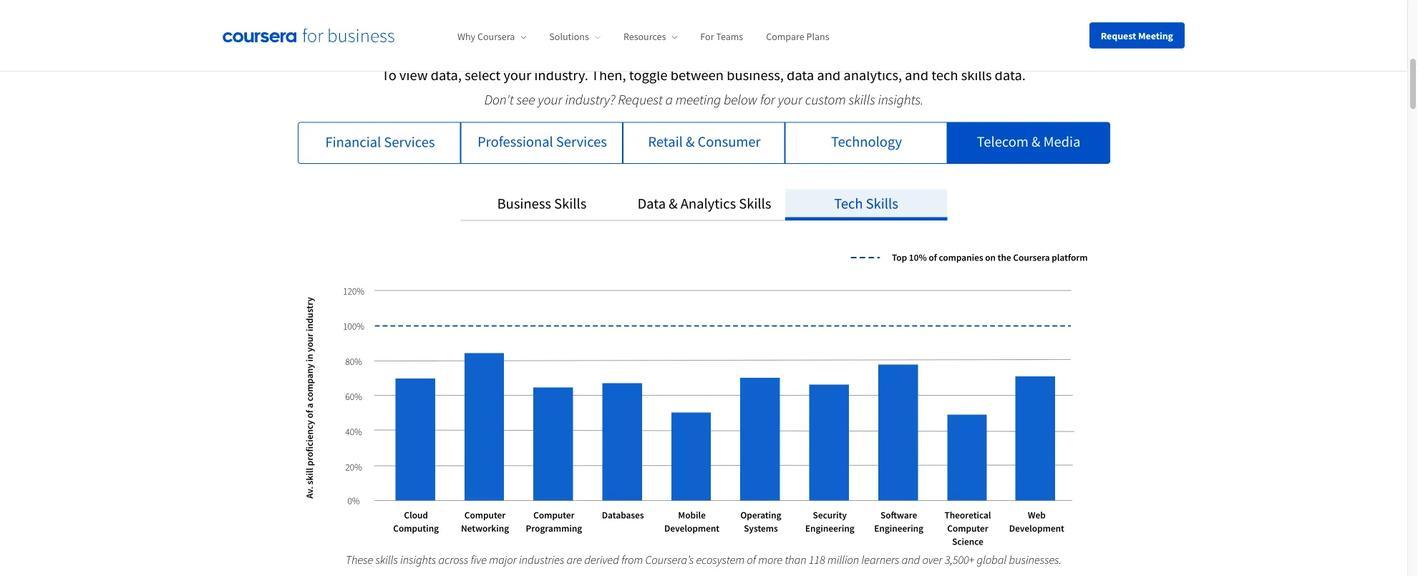 Task type: describe. For each thing, give the bounding box(es) containing it.
for teams
[[701, 30, 744, 43]]

teams
[[717, 30, 744, 43]]

why
[[458, 30, 476, 43]]

why coursera link
[[458, 30, 527, 43]]

compare
[[767, 30, 805, 43]]

solutions
[[550, 30, 589, 43]]

resources link
[[624, 30, 678, 43]]

why coursera
[[458, 30, 515, 43]]

solutions link
[[550, 30, 601, 43]]



Task type: locate. For each thing, give the bounding box(es) containing it.
for teams link
[[701, 30, 744, 43]]

coursera
[[478, 30, 515, 43]]

coursera for business image
[[223, 28, 395, 43]]

plans
[[807, 30, 830, 43]]

for
[[701, 30, 715, 43]]

request meeting
[[1101, 29, 1174, 42]]

compare plans
[[767, 30, 830, 43]]

meeting
[[1139, 29, 1174, 42]]

compare plans link
[[767, 30, 830, 43]]

request meeting button
[[1090, 23, 1185, 48]]

resources
[[624, 30, 666, 43]]

request
[[1101, 29, 1137, 42]]



Task type: vqa. For each thing, say whether or not it's contained in the screenshot.
the Compare Plans
yes



